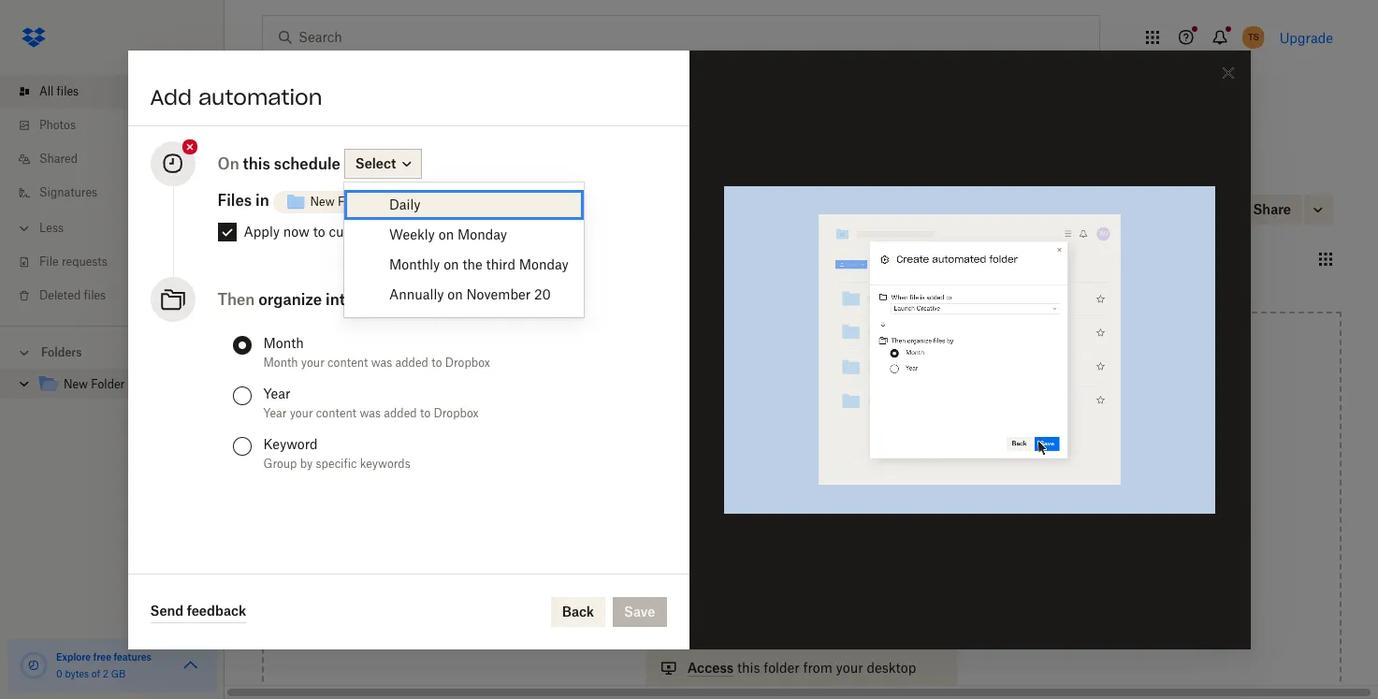 Task type: locate. For each thing, give the bounding box(es) containing it.
into
[[326, 290, 354, 309]]

bytes
[[65, 668, 89, 679]]

explore
[[56, 651, 91, 663]]

dropbox
[[445, 355, 490, 370], [434, 406, 479, 420]]

the
[[463, 256, 483, 272], [764, 518, 784, 533]]

your inside more ways to add content element
[[836, 660, 864, 676]]

monday up monthly on the third monday
[[458, 226, 507, 242]]

your
[[301, 355, 325, 370], [290, 406, 313, 420], [836, 660, 864, 676]]

new for new folder link
[[64, 377, 88, 391]]

only you have access
[[1056, 202, 1169, 216]]

dropbox inside 'month month your content was added to dropbox'
[[445, 355, 490, 370]]

1 vertical spatial on
[[444, 256, 459, 272]]

0 vertical spatial all files
[[39, 84, 79, 98]]

0 vertical spatial on
[[439, 226, 454, 242]]

files
[[218, 190, 252, 209]]

0 vertical spatial all files link
[[15, 75, 225, 109]]

added for month
[[395, 355, 429, 370]]

specific
[[316, 457, 357, 471]]

content inside 'month month your content was added to dropbox'
[[328, 355, 368, 370]]

access this folder from your desktop
[[688, 660, 917, 676]]

new folder inside new folder button
[[310, 194, 371, 209]]

all up photos
[[39, 84, 54, 98]]

1 vertical spatial dropbox
[[434, 406, 479, 420]]

all files list item
[[0, 75, 225, 109]]

monday
[[458, 226, 507, 242], [519, 256, 569, 272]]

0 vertical spatial your
[[301, 355, 325, 370]]

new for new folder button
[[310, 194, 335, 209]]

to inside the drop files here to upload, or use the 'upload' button
[[819, 497, 832, 513]]

of
[[92, 668, 100, 679]]

gb
[[111, 668, 126, 679]]

content for year
[[316, 406, 357, 420]]

on down weekly on monday at the left
[[444, 256, 459, 272]]

1 vertical spatial monday
[[519, 256, 569, 272]]

1 vertical spatial all files
[[262, 172, 301, 186]]

month
[[263, 335, 304, 351], [263, 355, 298, 370]]

0 horizontal spatial all files link
[[15, 75, 225, 109]]

1 month from the top
[[263, 335, 304, 351]]

to down grouped
[[432, 355, 442, 370]]

by down the keyword
[[300, 457, 313, 471]]

1 vertical spatial folder
[[764, 660, 800, 676]]

1 vertical spatial all
[[262, 172, 276, 186]]

was up keyword group by specific keywords
[[360, 406, 381, 420]]

0 horizontal spatial new
[[64, 377, 88, 391]]

the right use
[[764, 518, 784, 533]]

dropbox for year
[[434, 406, 479, 420]]

your inside year year your content was added to dropbox
[[290, 406, 313, 420]]

list
[[0, 64, 225, 326]]

1 horizontal spatial the
[[764, 518, 784, 533]]

0 vertical spatial month
[[263, 335, 304, 351]]

all up the in
[[262, 172, 276, 186]]

new down the folders
[[64, 377, 88, 391]]

folder for new folder link
[[91, 377, 125, 391]]

your right from
[[836, 660, 864, 676]]

1 vertical spatial added
[[384, 406, 417, 420]]

on
[[439, 226, 454, 242], [444, 256, 459, 272], [448, 286, 463, 302]]

Keyword radio
[[233, 437, 251, 456]]

use
[[739, 518, 760, 533]]

was for month
[[371, 355, 392, 370]]

current
[[329, 224, 374, 239]]

folders
[[358, 290, 409, 309]]

dropbox for month
[[445, 355, 490, 370]]

folder up current at the left
[[338, 194, 371, 209]]

all files link up the in
[[262, 170, 301, 189]]

dropbox image
[[15, 19, 52, 56]]

weekly on monday
[[389, 226, 507, 242]]

0 vertical spatial all
[[39, 84, 54, 98]]

folder inside button
[[338, 194, 371, 209]]

1 year from the top
[[263, 385, 291, 401]]

1 horizontal spatial folder
[[764, 660, 800, 676]]

was
[[371, 355, 392, 370], [360, 406, 381, 420]]

file
[[39, 255, 59, 269]]

folder right create
[[601, 120, 635, 134]]

content up keyword group by specific keywords
[[316, 406, 357, 420]]

this inside add automation dialog
[[243, 154, 270, 173]]

1 horizontal spatial all files link
[[262, 170, 301, 189]]

deleted files
[[39, 288, 106, 302]]

new
[[310, 194, 335, 209], [262, 198, 299, 220], [64, 377, 88, 391]]

0 horizontal spatial folder
[[601, 120, 635, 134]]

year year your content was added to dropbox
[[263, 385, 479, 420]]

your inside 'month month your content was added to dropbox'
[[301, 355, 325, 370]]

new inside button
[[310, 194, 335, 209]]

0 horizontal spatial all files
[[39, 84, 79, 98]]

signatures
[[39, 185, 97, 199]]

1 vertical spatial your
[[290, 406, 313, 420]]

this schedule
[[243, 154, 341, 173]]

was for year
[[360, 406, 381, 420]]

monday up the 20
[[519, 256, 569, 272]]

new folder inside new folder link
[[64, 377, 125, 391]]

1 vertical spatial this
[[737, 660, 760, 676]]

folder up apply now to current files
[[305, 198, 359, 220]]

1 vertical spatial was
[[360, 406, 381, 420]]

on for the
[[444, 256, 459, 272]]

1 vertical spatial year
[[263, 406, 287, 420]]

1 horizontal spatial monday
[[519, 256, 569, 272]]

all
[[39, 84, 54, 98], [262, 172, 276, 186]]

0 horizontal spatial all
[[39, 84, 54, 98]]

files
[[57, 84, 79, 98], [279, 172, 301, 186], [377, 224, 403, 239], [84, 288, 106, 302], [757, 497, 783, 513]]

0 vertical spatial year
[[263, 385, 291, 401]]

2 vertical spatial on
[[448, 286, 463, 302]]

folder left from
[[764, 660, 800, 676]]

files inside list item
[[57, 84, 79, 98]]

weekly
[[389, 226, 435, 242]]

month down the 'organize'
[[263, 355, 298, 370]]

folders button
[[0, 338, 225, 366]]

added
[[395, 355, 429, 370], [384, 406, 417, 420]]

to
[[313, 224, 326, 239], [432, 355, 442, 370], [420, 406, 431, 420], [819, 497, 832, 513]]

'upload'
[[788, 518, 837, 533]]

1 horizontal spatial by
[[478, 290, 496, 309]]

free
[[93, 651, 111, 663]]

create folder button
[[547, 75, 674, 146]]

year right year option
[[263, 385, 291, 401]]

added up year year your content was added to dropbox at the bottom left
[[395, 355, 429, 370]]

0 vertical spatial the
[[463, 256, 483, 272]]

1 vertical spatial all files link
[[262, 170, 301, 189]]

Month radio
[[233, 336, 251, 355]]

2 horizontal spatial new
[[310, 194, 335, 209]]

or
[[723, 518, 735, 533]]

new up apply now to current files
[[310, 194, 335, 209]]

less image
[[15, 219, 34, 238]]

list containing all files
[[0, 64, 225, 326]]

features
[[114, 651, 152, 663]]

the left third
[[463, 256, 483, 272]]

all files link
[[15, 75, 225, 109], [262, 170, 301, 189]]

0 vertical spatial was
[[371, 355, 392, 370]]

photos
[[39, 118, 76, 132]]

added up keywords
[[384, 406, 417, 420]]

1 vertical spatial the
[[764, 518, 784, 533]]

your down the 'organize'
[[301, 355, 325, 370]]

was inside 'month month your content was added to dropbox'
[[371, 355, 392, 370]]

0 vertical spatial dropbox
[[445, 355, 490, 370]]

new folder link
[[37, 373, 210, 398]]

1 horizontal spatial all
[[262, 172, 276, 186]]

year up the keyword
[[263, 406, 287, 420]]

all files up photos
[[39, 84, 79, 98]]

was inside year year your content was added to dropbox
[[360, 406, 381, 420]]

upgrade link
[[1280, 29, 1334, 45]]

month right month option
[[263, 335, 304, 351]]

added inside year year your content was added to dropbox
[[384, 406, 417, 420]]

dropbox inside year year your content was added to dropbox
[[434, 406, 479, 420]]

new folder up current at the left
[[310, 194, 371, 209]]

new folder down folders button
[[64, 377, 125, 391]]

1 horizontal spatial all files
[[262, 172, 301, 186]]

2 year from the top
[[263, 406, 287, 420]]

to right the here
[[819, 497, 832, 513]]

0 horizontal spatial the
[[463, 256, 483, 272]]

daily
[[389, 197, 421, 212]]

0 vertical spatial folder
[[601, 120, 635, 134]]

0 vertical spatial this
[[243, 154, 270, 173]]

by
[[478, 290, 496, 309], [300, 457, 313, 471]]

create folder
[[559, 120, 635, 134]]

new up now
[[262, 198, 299, 220]]

was up year year your content was added to dropbox at the bottom left
[[371, 355, 392, 370]]

files inside 'link'
[[84, 288, 106, 302]]

quota usage element
[[19, 650, 49, 680]]

0 vertical spatial added
[[395, 355, 429, 370]]

new folder
[[310, 194, 371, 209], [262, 198, 359, 220], [64, 377, 125, 391]]

folder
[[601, 120, 635, 134], [764, 660, 800, 676]]

folder permissions image
[[386, 191, 409, 213]]

content inside year year your content was added to dropbox
[[316, 406, 357, 420]]

1 vertical spatial month
[[263, 355, 298, 370]]

2 vertical spatial your
[[836, 660, 864, 676]]

deleted files link
[[15, 279, 225, 313]]

this right on at the left of the page
[[243, 154, 270, 173]]

apply now to current files
[[244, 224, 403, 239]]

by down monthly on the third monday
[[478, 290, 496, 309]]

this right access
[[737, 660, 760, 676]]

0 horizontal spatial by
[[300, 457, 313, 471]]

to down 'month month your content was added to dropbox'
[[420, 406, 431, 420]]

your up the keyword
[[290, 406, 313, 420]]

third
[[486, 256, 516, 272]]

folder
[[338, 194, 371, 209], [305, 198, 359, 220], [91, 377, 125, 391]]

now
[[283, 224, 310, 239]]

explore free features 0 bytes of 2 gb
[[56, 651, 152, 679]]

1 vertical spatial by
[[300, 457, 313, 471]]

year
[[263, 385, 291, 401], [263, 406, 287, 420]]

organize into folders grouped by
[[259, 290, 496, 309]]

files inside add automation dialog
[[377, 224, 403, 239]]

on right weekly
[[439, 226, 454, 242]]

shared
[[39, 152, 78, 166]]

to inside year year your content was added to dropbox
[[420, 406, 431, 420]]

content up year year your content was added to dropbox at the bottom left
[[328, 355, 368, 370]]

all files link up shared link
[[15, 75, 225, 109]]

more ways to add content element
[[643, 610, 961, 699]]

your for month
[[301, 355, 325, 370]]

all files up the in
[[262, 172, 301, 186]]

content
[[328, 355, 368, 370], [316, 406, 357, 420]]

schedule
[[274, 154, 341, 173]]

this inside more ways to add content element
[[737, 660, 760, 676]]

20
[[534, 286, 551, 302]]

0 vertical spatial content
[[328, 355, 368, 370]]

all inside list item
[[39, 84, 54, 98]]

0 horizontal spatial this
[[243, 154, 270, 173]]

added inside 'month month your content was added to dropbox'
[[395, 355, 429, 370]]

on down monthly on the third monday
[[448, 286, 463, 302]]

1 horizontal spatial this
[[737, 660, 760, 676]]

1 vertical spatial content
[[316, 406, 357, 420]]

by inside keyword group by specific keywords
[[300, 457, 313, 471]]

0 vertical spatial monday
[[458, 226, 507, 242]]

folder down folders button
[[91, 377, 125, 391]]

added for year
[[384, 406, 417, 420]]

Year radio
[[233, 386, 251, 405]]



Task type: vqa. For each thing, say whether or not it's contained in the screenshot.
KEYWORDS
yes



Task type: describe. For each thing, give the bounding box(es) containing it.
annually on november 20
[[389, 286, 551, 302]]

shared link
[[15, 142, 225, 176]]

starred
[[357, 251, 398, 265]]

in
[[256, 190, 269, 209]]

from
[[803, 660, 833, 676]]

folders
[[41, 345, 82, 359]]

starred button
[[342, 244, 413, 274]]

folder inside more ways to add content element
[[764, 660, 800, 676]]

keyword
[[263, 436, 318, 452]]

have
[[1106, 202, 1131, 216]]

access
[[688, 660, 734, 676]]

add automation
[[150, 84, 322, 110]]

add automation dialog
[[128, 50, 1251, 649]]

then
[[218, 290, 255, 309]]

new folder for new folder link
[[64, 377, 125, 391]]

share
[[1254, 201, 1292, 217]]

keyword group by specific keywords
[[263, 436, 411, 471]]

2 month from the top
[[263, 355, 298, 370]]

to right now
[[313, 224, 326, 239]]

on for november
[[448, 286, 463, 302]]

on
[[218, 154, 239, 173]]

signatures link
[[15, 176, 225, 210]]

monthly on the third monday
[[389, 256, 569, 272]]

folder for new folder button
[[338, 194, 371, 209]]

monthly
[[389, 256, 440, 272]]

add
[[150, 84, 192, 110]]

new folder for new folder button
[[310, 194, 371, 209]]

month month your content was added to dropbox
[[263, 335, 490, 370]]

2
[[103, 668, 108, 679]]

new folder up apply now to current files
[[262, 198, 359, 220]]

folder inside button
[[601, 120, 635, 134]]

files in
[[218, 190, 269, 209]]

here
[[787, 497, 815, 513]]

upgrade
[[1280, 29, 1334, 45]]

drop
[[722, 497, 753, 513]]

less
[[39, 221, 64, 235]]

0 horizontal spatial monday
[[458, 226, 507, 242]]

files inside the drop files here to upload, or use the 'upload' button
[[757, 497, 783, 513]]

grouped
[[412, 290, 474, 309]]

november
[[467, 286, 531, 302]]

all files inside "link"
[[39, 84, 79, 98]]

share button
[[1222, 195, 1303, 225]]

group
[[263, 457, 297, 471]]

your for year
[[290, 406, 313, 420]]

on for monday
[[439, 226, 454, 242]]

0 vertical spatial by
[[478, 290, 496, 309]]

photos link
[[15, 109, 225, 142]]

the inside the drop files here to upload, or use the 'upload' button
[[764, 518, 784, 533]]

1 horizontal spatial new
[[262, 198, 299, 220]]

you
[[1084, 202, 1103, 216]]

to inside 'month month your content was added to dropbox'
[[432, 355, 442, 370]]

0
[[56, 668, 62, 679]]

only
[[1056, 202, 1081, 216]]

access
[[1134, 202, 1169, 216]]

requests
[[62, 255, 107, 269]]

deleted
[[39, 288, 81, 302]]

content for month
[[328, 355, 368, 370]]

create
[[559, 120, 597, 134]]

annually
[[389, 286, 444, 302]]

file requests
[[39, 255, 107, 269]]

button
[[841, 518, 882, 533]]

file requests link
[[15, 245, 225, 279]]

new folder button
[[273, 183, 383, 221]]

keywords
[[360, 457, 411, 471]]

upload,
[[835, 497, 882, 513]]

organize
[[259, 290, 322, 309]]

apply
[[244, 224, 280, 239]]

desktop
[[867, 660, 917, 676]]

automation
[[198, 84, 322, 110]]

drop files here to upload, or use the 'upload' button
[[722, 497, 882, 533]]



